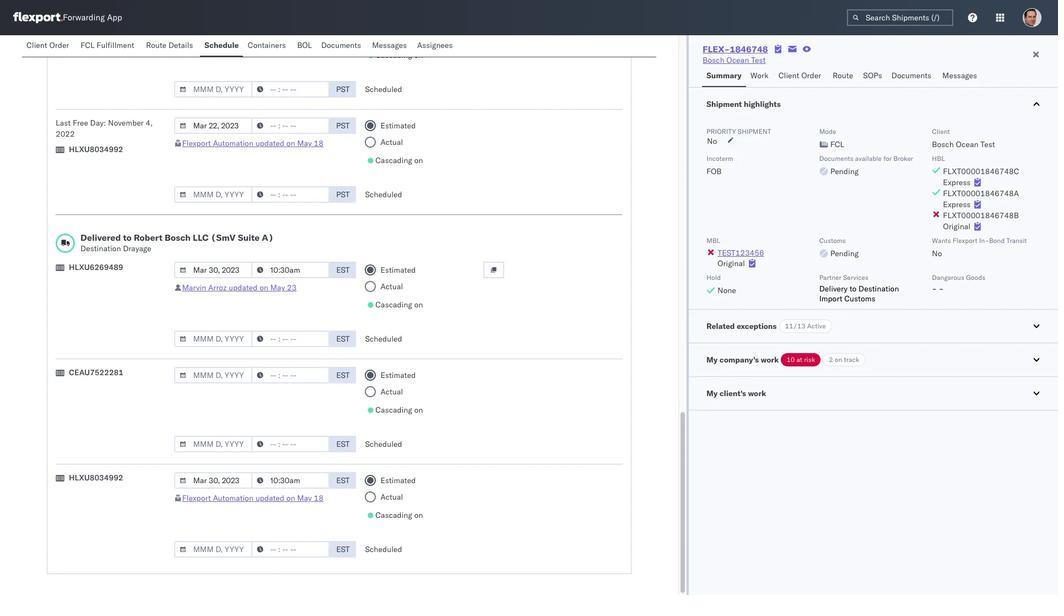 Task type: describe. For each thing, give the bounding box(es) containing it.
0 horizontal spatial ocean
[[727, 55, 750, 65]]

test123456 button
[[718, 248, 765, 258]]

0 horizontal spatial documents
[[321, 40, 361, 50]]

order for topmost client order button
[[49, 40, 69, 50]]

highlights
[[744, 99, 781, 109]]

estimated for ceau7522281
[[381, 371, 416, 380]]

arroz
[[208, 283, 227, 293]]

available
[[856, 154, 882, 163]]

my for my client's work
[[707, 389, 718, 399]]

work for my client's work
[[749, 389, 767, 399]]

updated for hlxu8034992
[[256, 494, 285, 503]]

flxt00001846748c
[[944, 167, 1020, 176]]

6 mmm d, yyyy text field from the top
[[174, 436, 253, 453]]

wants
[[933, 237, 952, 245]]

flexport automation updated on may 18 for pst
[[182, 138, 324, 148]]

est for -- : -- -- text field corresponding to fifth mmm d, yyyy text field from the top of the page
[[336, 371, 350, 380]]

flexport automation updated on may 18 button for est
[[182, 494, 324, 503]]

hlxu6269489
[[69, 262, 123, 272]]

1 vertical spatial documents button
[[888, 66, 939, 87]]

0 vertical spatial updated
[[256, 138, 285, 148]]

2 hlxu8034992 from the top
[[69, 473, 123, 483]]

my company's work
[[707, 355, 779, 365]]

1 scheduled from the top
[[365, 84, 402, 94]]

forwarding app link
[[13, 12, 122, 23]]

scheduled for ceau7522281
[[365, 440, 402, 449]]

robert
[[134, 232, 163, 243]]

none
[[718, 286, 737, 296]]

0 vertical spatial client order button
[[22, 35, 76, 57]]

1 horizontal spatial bosch
[[703, 55, 725, 65]]

cascading on for ceau7522281
[[376, 405, 423, 415]]

0 vertical spatial messages button
[[368, 35, 413, 57]]

actual for hlxu8034992
[[381, 492, 403, 502]]

bosch inside client bosch ocean test incoterm fob
[[933, 140, 955, 149]]

10 at risk
[[787, 356, 816, 364]]

marvin arroz updated on may 23 button
[[182, 283, 297, 293]]

hbl
[[933, 154, 946, 163]]

to inside partner services delivery to destination import customs
[[850, 284, 857, 294]]

11/13
[[786, 322, 806, 330]]

ceau7522281
[[69, 368, 123, 378]]

-- : -- -- text field for sixth mmm d, yyyy text field from the bottom
[[252, 262, 330, 278]]

my for my company's work
[[707, 355, 718, 365]]

delivery
[[820, 284, 848, 294]]

4,
[[146, 118, 153, 128]]

scheduled for hlxu6269489
[[365, 334, 402, 344]]

containers button
[[243, 35, 293, 57]]

flexport automation updated on may 18 button for pst
[[182, 138, 324, 148]]

client for bottom client order button
[[779, 71, 800, 81]]

-- : -- -- text field for eighth mmm d, yyyy text field
[[252, 542, 330, 558]]

flxt00001846748b
[[944, 211, 1020, 221]]

0 vertical spatial may
[[297, 138, 312, 148]]

transit
[[1007, 237, 1028, 245]]

sops
[[864, 71, 883, 81]]

fcl for fcl fulfillment
[[81, 40, 95, 50]]

estimated for hlxu6269489
[[381, 265, 416, 275]]

2 - from the left
[[939, 284, 944, 294]]

fcl for fcl
[[831, 140, 845, 149]]

1 vertical spatial messages
[[943, 71, 978, 81]]

fob
[[707, 167, 722, 176]]

fcl fulfillment
[[81, 40, 134, 50]]

1 estimated from the top
[[381, 121, 416, 131]]

express for flxt00001846748c
[[944, 178, 971, 187]]

my client's work button
[[689, 377, 1059, 410]]

flex-
[[703, 44, 730, 55]]

client inside client bosch ocean test incoterm fob
[[933, 127, 951, 136]]

goods
[[967, 274, 986, 282]]

-- : -- -- text field for 7th mmm d, yyyy text field
[[252, 473, 330, 489]]

my client's work
[[707, 389, 767, 399]]

flexport for pst
[[182, 138, 211, 148]]

cascading for hlxu6269489
[[376, 300, 412, 310]]

destination inside partner services delivery to destination import customs
[[859, 284, 900, 294]]

2 horizontal spatial documents
[[892, 71, 932, 81]]

free
[[73, 118, 88, 128]]

-- : -- -- text field for mmm d, yyyy text box
[[252, 117, 330, 134]]

1 - from the left
[[933, 284, 937, 294]]

route details
[[146, 40, 193, 50]]

delivered to robert bosch llc (smv suite a) destination drayage
[[81, 232, 274, 254]]

in-
[[980, 237, 990, 245]]

-- : -- -- text field for 8th mmm d, yyyy text field from the bottom
[[252, 81, 330, 98]]

marvin
[[182, 283, 206, 293]]

-- : -- -- text field for sixth mmm d, yyyy text field from the top
[[252, 436, 330, 453]]

pending for customs
[[831, 249, 859, 259]]

18 for pst
[[314, 138, 324, 148]]

partner services delivery to destination import customs
[[820, 274, 900, 304]]

last
[[56, 118, 71, 128]]

work
[[751, 71, 769, 81]]

0 horizontal spatial documents button
[[317, 35, 368, 57]]

10
[[787, 356, 795, 364]]

2
[[830, 356, 834, 364]]

delivered
[[81, 232, 121, 243]]

marvin arroz updated on may 23
[[182, 283, 297, 293]]

forwarding app
[[63, 12, 122, 23]]

bol button
[[293, 35, 317, 57]]

bosch ocean test
[[703, 55, 766, 65]]

Search Shipments (/) text field
[[848, 9, 954, 26]]

incoterm
[[707, 154, 734, 163]]

fulfillment
[[97, 40, 134, 50]]

1846748
[[730, 44, 769, 55]]

2022
[[56, 129, 75, 139]]

1 hlxu8034992 from the top
[[69, 144, 123, 154]]

2 cascading from the top
[[376, 156, 412, 165]]

details
[[169, 40, 193, 50]]

pst for mmm d, yyyy text box -- : -- -- text box
[[336, 121, 350, 131]]

0 vertical spatial client order
[[26, 40, 69, 50]]

23
[[287, 283, 297, 293]]

containers
[[248, 40, 286, 50]]

llc
[[193, 232, 209, 243]]

suite
[[238, 232, 260, 243]]

0 vertical spatial original
[[944, 222, 971, 232]]

assignees
[[417, 40, 453, 50]]

summary
[[707, 71, 742, 81]]

partner
[[820, 274, 842, 282]]

november
[[108, 118, 144, 128]]

1 vertical spatial original
[[718, 259, 745, 269]]

assignees button
[[413, 35, 459, 57]]

dangerous goods - -
[[933, 274, 986, 294]]

day:
[[90, 118, 106, 128]]

flexport for est
[[182, 494, 211, 503]]

dangerous
[[933, 274, 965, 282]]

schedule
[[205, 40, 239, 50]]

sops button
[[859, 66, 888, 87]]

1 horizontal spatial client order
[[779, 71, 822, 81]]

priority
[[707, 127, 736, 136]]

pending for documents available for broker
[[831, 167, 859, 176]]

1 actual from the top
[[381, 32, 403, 42]]

(smv
[[211, 232, 236, 243]]

fcl fulfillment button
[[76, 35, 142, 57]]



Task type: locate. For each thing, give the bounding box(es) containing it.
documents button right sops
[[888, 66, 939, 87]]

2 horizontal spatial client
[[933, 127, 951, 136]]

0 vertical spatial documents
[[321, 40, 361, 50]]

track
[[845, 356, 860, 364]]

order for bottom client order button
[[802, 71, 822, 81]]

related exceptions
[[707, 321, 777, 331]]

may
[[297, 138, 312, 148], [270, 283, 285, 293], [297, 494, 312, 503]]

documents button
[[317, 35, 368, 57], [888, 66, 939, 87]]

pst for 7th mmm d, yyyy text field from the bottom of the page's -- : -- -- text box
[[336, 190, 350, 200]]

customs
[[820, 237, 846, 245], [845, 294, 876, 304]]

4 scheduled from the top
[[365, 440, 402, 449]]

my left client's
[[707, 389, 718, 399]]

ocean down 'flex-1846748' link
[[727, 55, 750, 65]]

7 mmm d, yyyy text field from the top
[[174, 473, 253, 489]]

1 vertical spatial 18
[[314, 494, 324, 503]]

client's
[[720, 389, 747, 399]]

shipment
[[707, 99, 742, 109]]

route for route details
[[146, 40, 167, 50]]

0 vertical spatial no
[[708, 136, 718, 146]]

5 cascading from the top
[[376, 511, 412, 521]]

actual for hlxu6269489
[[381, 282, 403, 292]]

route left sops
[[833, 71, 854, 81]]

shipment highlights
[[707, 99, 781, 109]]

1 vertical spatial flexport automation updated on may 18
[[182, 494, 324, 503]]

company's
[[720, 355, 759, 365]]

1 vertical spatial pst
[[336, 121, 350, 131]]

cascading for hlxu8034992
[[376, 511, 412, 521]]

client down flexport. image
[[26, 40, 47, 50]]

4 -- : -- -- text field from the top
[[252, 436, 330, 453]]

0 horizontal spatial no
[[708, 136, 718, 146]]

bol
[[297, 40, 312, 50]]

mode
[[820, 127, 837, 136]]

work inside button
[[749, 389, 767, 399]]

18 for est
[[314, 494, 324, 503]]

a)
[[262, 232, 274, 243]]

0 horizontal spatial route
[[146, 40, 167, 50]]

0 horizontal spatial client order button
[[22, 35, 76, 57]]

1 horizontal spatial test
[[981, 140, 996, 149]]

1 vertical spatial order
[[802, 71, 822, 81]]

0 vertical spatial customs
[[820, 237, 846, 245]]

1 horizontal spatial order
[[802, 71, 822, 81]]

shipment
[[738, 127, 772, 136]]

cascading
[[376, 50, 412, 60], [376, 156, 412, 165], [376, 300, 412, 310], [376, 405, 412, 415], [376, 511, 412, 521]]

1 vertical spatial ocean
[[957, 140, 979, 149]]

2 mmm d, yyyy text field from the top
[[174, 186, 253, 203]]

3 -- : -- -- text field from the top
[[252, 331, 330, 347]]

bond
[[990, 237, 1005, 245]]

0 vertical spatial destination
[[81, 244, 121, 254]]

active
[[808, 322, 826, 330]]

client order button
[[22, 35, 76, 57], [775, 66, 829, 87]]

3 actual from the top
[[381, 282, 403, 292]]

5 actual from the top
[[381, 492, 403, 502]]

fcl inside fcl fulfillment button
[[81, 40, 95, 50]]

0 vertical spatial client
[[26, 40, 47, 50]]

est for -- : -- -- text box corresponding to 5th mmm d, yyyy text field from the bottom of the page
[[336, 334, 350, 344]]

1 my from the top
[[707, 355, 718, 365]]

1 vertical spatial no
[[933, 249, 943, 259]]

2 express from the top
[[944, 200, 971, 210]]

-- : -- -- text field for 7th mmm d, yyyy text field from the bottom of the page
[[252, 186, 330, 203]]

0 vertical spatial documents button
[[317, 35, 368, 57]]

1 horizontal spatial documents
[[820, 154, 854, 163]]

hlxu8034992
[[69, 144, 123, 154], [69, 473, 123, 483]]

2 vertical spatial flexport
[[182, 494, 211, 503]]

destination inside delivered to robert bosch llc (smv suite a) destination drayage
[[81, 244, 121, 254]]

work left 10
[[761, 355, 779, 365]]

0 vertical spatial automation
[[213, 138, 254, 148]]

3 cascading on from the top
[[376, 300, 423, 310]]

client order
[[26, 40, 69, 50], [779, 71, 822, 81]]

1 horizontal spatial destination
[[859, 284, 900, 294]]

updated for hlxu6269489
[[229, 283, 258, 293]]

2 pst from the top
[[336, 121, 350, 131]]

original up wants
[[944, 222, 971, 232]]

scheduled for hlxu8034992
[[365, 545, 402, 555]]

2 pending from the top
[[831, 249, 859, 259]]

0 vertical spatial bosch
[[703, 55, 725, 65]]

est for -- : -- -- text field corresponding to sixth mmm d, yyyy text field from the bottom
[[336, 265, 350, 275]]

pending
[[831, 167, 859, 176], [831, 249, 859, 259]]

0 vertical spatial fcl
[[81, 40, 95, 50]]

MMM D, YYYY text field
[[174, 117, 253, 134]]

hold
[[707, 274, 721, 282]]

2 actual from the top
[[381, 137, 403, 147]]

order down forwarding app link
[[49, 40, 69, 50]]

forwarding
[[63, 12, 105, 23]]

for
[[884, 154, 892, 163]]

1 vertical spatial documents
[[892, 71, 932, 81]]

no inside wants flexport in-bond transit no
[[933, 249, 943, 259]]

2 est from the top
[[336, 334, 350, 344]]

express for flxt00001846748a
[[944, 200, 971, 210]]

ocean inside client bosch ocean test incoterm fob
[[957, 140, 979, 149]]

1 horizontal spatial messages
[[943, 71, 978, 81]]

4 mmm d, yyyy text field from the top
[[174, 331, 253, 347]]

-- : -- -- text field for 5th mmm d, yyyy text field from the bottom of the page
[[252, 331, 330, 347]]

1 horizontal spatial fcl
[[831, 140, 845, 149]]

0 vertical spatial flexport automation updated on may 18 button
[[182, 138, 324, 148]]

client up hbl
[[933, 127, 951, 136]]

wants flexport in-bond transit no
[[933, 237, 1028, 259]]

0 horizontal spatial to
[[123, 232, 132, 243]]

1 horizontal spatial -
[[939, 284, 944, 294]]

1 vertical spatial hlxu8034992
[[69, 473, 123, 483]]

-- : -- -- text field
[[252, 81, 330, 98], [252, 262, 330, 278], [252, 367, 330, 384], [252, 542, 330, 558]]

at
[[797, 356, 803, 364]]

app
[[107, 12, 122, 23]]

flxt00001846748a
[[944, 189, 1020, 199]]

pending up services
[[831, 249, 859, 259]]

2 on track
[[830, 356, 860, 364]]

flexport automation updated on may 18
[[182, 138, 324, 148], [182, 494, 324, 503]]

4 actual from the top
[[381, 387, 403, 397]]

2 -- : -- -- text field from the top
[[252, 262, 330, 278]]

0 vertical spatial hlxu8034992
[[69, 144, 123, 154]]

2 my from the top
[[707, 389, 718, 399]]

actual for ceau7522281
[[381, 387, 403, 397]]

1 vertical spatial customs
[[845, 294, 876, 304]]

express up flxt00001846748a
[[944, 178, 971, 187]]

services
[[844, 274, 869, 282]]

bosch up hbl
[[933, 140, 955, 149]]

1 vertical spatial messages button
[[939, 66, 984, 87]]

0 horizontal spatial destination
[[81, 244, 121, 254]]

fcl down mode
[[831, 140, 845, 149]]

flexport inside wants flexport in-bond transit no
[[953, 237, 978, 245]]

3 est from the top
[[336, 371, 350, 380]]

updated
[[256, 138, 285, 148], [229, 283, 258, 293], [256, 494, 285, 503]]

0 vertical spatial 18
[[314, 138, 324, 148]]

client order button right work
[[775, 66, 829, 87]]

1 vertical spatial work
[[749, 389, 767, 399]]

0 vertical spatial express
[[944, 178, 971, 187]]

original
[[944, 222, 971, 232], [718, 259, 745, 269]]

1 mmm d, yyyy text field from the top
[[174, 81, 253, 98]]

documents available for broker
[[820, 154, 914, 163]]

11/13 active
[[786, 322, 826, 330]]

1 est from the top
[[336, 265, 350, 275]]

estimated
[[381, 121, 416, 131], [381, 265, 416, 275], [381, 371, 416, 380], [381, 476, 416, 486]]

shipment highlights button
[[689, 88, 1059, 121]]

cascading on for hlxu6269489
[[376, 300, 423, 310]]

1 vertical spatial test
[[981, 140, 996, 149]]

drayage
[[123, 244, 151, 254]]

my left company's
[[707, 355, 718, 365]]

0 horizontal spatial original
[[718, 259, 745, 269]]

2 18 from the top
[[314, 494, 324, 503]]

summary button
[[703, 66, 747, 87]]

1 cascading on from the top
[[376, 50, 423, 60]]

test inside client bosch ocean test incoterm fob
[[981, 140, 996, 149]]

1 vertical spatial bosch
[[933, 140, 955, 149]]

route for route
[[833, 71, 854, 81]]

1 vertical spatial destination
[[859, 284, 900, 294]]

est for -- : -- -- text box related to sixth mmm d, yyyy text field from the top
[[336, 440, 350, 449]]

1 horizontal spatial messages button
[[939, 66, 984, 87]]

flexport automation updated on may 18 button
[[182, 138, 324, 148], [182, 494, 324, 503]]

order left route button
[[802, 71, 822, 81]]

-- : -- -- text field for fifth mmm d, yyyy text field from the top of the page
[[252, 367, 330, 384]]

3 mmm d, yyyy text field from the top
[[174, 262, 253, 278]]

1 horizontal spatial route
[[833, 71, 854, 81]]

1 -- : -- -- text field from the top
[[252, 117, 330, 134]]

automation for est
[[213, 494, 254, 503]]

destination
[[81, 244, 121, 254], [859, 284, 900, 294]]

documents down mode
[[820, 154, 854, 163]]

bosch left llc
[[165, 232, 191, 243]]

0 vertical spatial test
[[752, 55, 766, 65]]

1 pst from the top
[[336, 84, 350, 94]]

mbl
[[707, 237, 721, 245]]

test up flxt00001846748c
[[981, 140, 996, 149]]

1 pending from the top
[[831, 167, 859, 176]]

0 vertical spatial order
[[49, 40, 69, 50]]

1 cascading from the top
[[376, 50, 412, 60]]

work
[[761, 355, 779, 365], [749, 389, 767, 399]]

risk
[[805, 356, 816, 364]]

flex-1846748 link
[[703, 44, 769, 55]]

cascading for ceau7522281
[[376, 405, 412, 415]]

1 horizontal spatial client
[[779, 71, 800, 81]]

0 horizontal spatial test
[[752, 55, 766, 65]]

2 automation from the top
[[213, 494, 254, 503]]

1 vertical spatial client order
[[779, 71, 822, 81]]

5 cascading on from the top
[[376, 511, 423, 521]]

0 vertical spatial messages
[[372, 40, 407, 50]]

may for hlxu8034992
[[297, 494, 312, 503]]

3 pst from the top
[[336, 190, 350, 200]]

5 mmm d, yyyy text field from the top
[[174, 367, 253, 384]]

5 -- : -- -- text field from the top
[[252, 473, 330, 489]]

4 cascading on from the top
[[376, 405, 423, 415]]

1 vertical spatial updated
[[229, 283, 258, 293]]

exceptions
[[737, 321, 777, 331]]

route details button
[[142, 35, 200, 57]]

ocean up flxt00001846748c
[[957, 140, 979, 149]]

4 estimated from the top
[[381, 476, 416, 486]]

2 vertical spatial may
[[297, 494, 312, 503]]

client order button down flexport. image
[[22, 35, 76, 57]]

my inside button
[[707, 389, 718, 399]]

est for -- : -- -- text box corresponding to 7th mmm d, yyyy text field
[[336, 476, 350, 486]]

test123456
[[718, 248, 765, 258]]

1 horizontal spatial to
[[850, 284, 857, 294]]

no down wants
[[933, 249, 943, 259]]

1 vertical spatial pending
[[831, 249, 859, 259]]

documents right bol button
[[321, 40, 361, 50]]

2 vertical spatial documents
[[820, 154, 854, 163]]

2 flexport automation updated on may 18 from the top
[[182, 494, 324, 503]]

1 automation from the top
[[213, 138, 254, 148]]

0 horizontal spatial -
[[933, 284, 937, 294]]

1 vertical spatial automation
[[213, 494, 254, 503]]

3 estimated from the top
[[381, 371, 416, 380]]

2 flexport automation updated on may 18 button from the top
[[182, 494, 324, 503]]

1 vertical spatial client order button
[[775, 66, 829, 87]]

0 vertical spatial flexport
[[182, 138, 211, 148]]

documents button right bol
[[317, 35, 368, 57]]

estimated for hlxu8034992
[[381, 476, 416, 486]]

3 scheduled from the top
[[365, 334, 402, 344]]

bosch ocean test link
[[703, 55, 766, 66]]

test down "1846748" in the right of the page
[[752, 55, 766, 65]]

order
[[49, 40, 69, 50], [802, 71, 822, 81]]

2 vertical spatial bosch
[[165, 232, 191, 243]]

last free day: november 4, 2022
[[56, 118, 153, 139]]

2 vertical spatial pst
[[336, 190, 350, 200]]

1 horizontal spatial original
[[944, 222, 971, 232]]

bosch inside delivered to robert bosch llc (smv suite a) destination drayage
[[165, 232, 191, 243]]

1 vertical spatial may
[[270, 283, 285, 293]]

automation for pst
[[213, 138, 254, 148]]

messages
[[372, 40, 407, 50], [943, 71, 978, 81]]

1 vertical spatial my
[[707, 389, 718, 399]]

2 cascading on from the top
[[376, 156, 423, 165]]

flex-1846748
[[703, 44, 769, 55]]

express up flxt00001846748b
[[944, 200, 971, 210]]

related
[[707, 321, 735, 331]]

est for eighth mmm d, yyyy text field's -- : -- -- text field
[[336, 545, 350, 555]]

may for hlxu6269489
[[270, 283, 285, 293]]

1 vertical spatial client
[[779, 71, 800, 81]]

0 vertical spatial to
[[123, 232, 132, 243]]

priority shipment
[[707, 127, 772, 136]]

5 scheduled from the top
[[365, 545, 402, 555]]

client order right work "button"
[[779, 71, 822, 81]]

2 estimated from the top
[[381, 265, 416, 275]]

0 horizontal spatial client order
[[26, 40, 69, 50]]

original down the test123456
[[718, 259, 745, 269]]

0 vertical spatial pending
[[831, 167, 859, 176]]

MMM D, YYYY text field
[[174, 81, 253, 98], [174, 186, 253, 203], [174, 262, 253, 278], [174, 331, 253, 347], [174, 367, 253, 384], [174, 436, 253, 453], [174, 473, 253, 489], [174, 542, 253, 558]]

documents
[[321, 40, 361, 50], [892, 71, 932, 81], [820, 154, 854, 163]]

1 vertical spatial express
[[944, 200, 971, 210]]

to up drayage
[[123, 232, 132, 243]]

-- : -- -- text field
[[252, 117, 330, 134], [252, 186, 330, 203], [252, 331, 330, 347], [252, 436, 330, 453], [252, 473, 330, 489]]

1 vertical spatial to
[[850, 284, 857, 294]]

customs up partner
[[820, 237, 846, 245]]

0 vertical spatial my
[[707, 355, 718, 365]]

-
[[933, 284, 937, 294], [939, 284, 944, 294]]

destination down services
[[859, 284, 900, 294]]

1 flexport automation updated on may 18 from the top
[[182, 138, 324, 148]]

1 vertical spatial route
[[833, 71, 854, 81]]

client for topmost client order button
[[26, 40, 47, 50]]

flexport automation updated on may 18 for est
[[182, 494, 324, 503]]

1 horizontal spatial no
[[933, 249, 943, 259]]

actual
[[381, 32, 403, 42], [381, 137, 403, 147], [381, 282, 403, 292], [381, 387, 403, 397], [381, 492, 403, 502]]

bosch down "flex-"
[[703, 55, 725, 65]]

0 horizontal spatial messages
[[372, 40, 407, 50]]

3 -- : -- -- text field from the top
[[252, 367, 330, 384]]

4 -- : -- -- text field from the top
[[252, 542, 330, 558]]

2 scheduled from the top
[[365, 190, 402, 200]]

est
[[336, 265, 350, 275], [336, 334, 350, 344], [336, 371, 350, 380], [336, 440, 350, 449], [336, 476, 350, 486], [336, 545, 350, 555]]

import
[[820, 294, 843, 304]]

0 horizontal spatial client
[[26, 40, 47, 50]]

documents right sops button
[[892, 71, 932, 81]]

no
[[708, 136, 718, 146], [933, 249, 943, 259]]

3 cascading from the top
[[376, 300, 412, 310]]

work for my company's work
[[761, 355, 779, 365]]

4 cascading from the top
[[376, 405, 412, 415]]

client right work "button"
[[779, 71, 800, 81]]

1 flexport automation updated on may 18 button from the top
[[182, 138, 324, 148]]

to inside delivered to robert bosch llc (smv suite a) destination drayage
[[123, 232, 132, 243]]

6 est from the top
[[336, 545, 350, 555]]

0 horizontal spatial order
[[49, 40, 69, 50]]

fcl left fulfillment
[[81, 40, 95, 50]]

client order down flexport. image
[[26, 40, 69, 50]]

0 vertical spatial flexport automation updated on may 18
[[182, 138, 324, 148]]

2 horizontal spatial bosch
[[933, 140, 955, 149]]

flexport. image
[[13, 12, 63, 23]]

0 vertical spatial pst
[[336, 84, 350, 94]]

route button
[[829, 66, 859, 87]]

customs inside partner services delivery to destination import customs
[[845, 294, 876, 304]]

schedule button
[[200, 35, 243, 57]]

client
[[26, 40, 47, 50], [779, 71, 800, 81], [933, 127, 951, 136]]

on
[[414, 50, 423, 60], [287, 138, 295, 148], [414, 156, 423, 165], [260, 283, 268, 293], [414, 300, 423, 310], [835, 356, 843, 364], [414, 405, 423, 415], [287, 494, 295, 503], [414, 511, 423, 521]]

2 -- : -- -- text field from the top
[[252, 186, 330, 203]]

5 est from the top
[[336, 476, 350, 486]]

cascading on for hlxu8034992
[[376, 511, 423, 521]]

route
[[146, 40, 167, 50], [833, 71, 854, 81]]

4 est from the top
[[336, 440, 350, 449]]

customs down services
[[845, 294, 876, 304]]

1 horizontal spatial client order button
[[775, 66, 829, 87]]

destination down the delivered
[[81, 244, 121, 254]]

1 18 from the top
[[314, 138, 324, 148]]

0 vertical spatial ocean
[[727, 55, 750, 65]]

work right client's
[[749, 389, 767, 399]]

client bosch ocean test incoterm fob
[[707, 127, 996, 176]]

1 vertical spatial fcl
[[831, 140, 845, 149]]

pending down documents available for broker
[[831, 167, 859, 176]]

test
[[752, 55, 766, 65], [981, 140, 996, 149]]

0 horizontal spatial messages button
[[368, 35, 413, 57]]

8 mmm d, yyyy text field from the top
[[174, 542, 253, 558]]

1 vertical spatial flexport automation updated on may 18 button
[[182, 494, 324, 503]]

2 vertical spatial updated
[[256, 494, 285, 503]]

0 vertical spatial work
[[761, 355, 779, 365]]

1 vertical spatial flexport
[[953, 237, 978, 245]]

to down services
[[850, 284, 857, 294]]

no down priority
[[708, 136, 718, 146]]

route left details
[[146, 40, 167, 50]]

broker
[[894, 154, 914, 163]]

1 -- : -- -- text field from the top
[[252, 81, 330, 98]]

1 express from the top
[[944, 178, 971, 187]]



Task type: vqa. For each thing, say whether or not it's contained in the screenshot.


